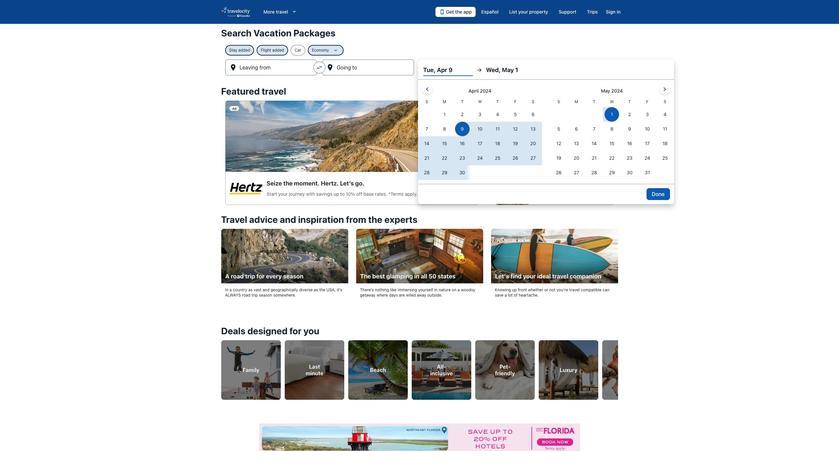 Task type: describe. For each thing, give the bounding box(es) containing it.
swap origin and destination values image
[[317, 65, 323, 71]]

previous image
[[217, 364, 225, 372]]

download the app button image
[[440, 9, 445, 15]]

travel advice and inspiration from the experts region
[[217, 211, 623, 310]]

featured travel region
[[217, 82, 623, 211]]

next month image
[[661, 85, 669, 93]]

previous month image
[[424, 85, 432, 93]]



Task type: vqa. For each thing, say whether or not it's contained in the screenshot.
Swap origin and destination values icon
yes



Task type: locate. For each thing, give the bounding box(es) containing it.
travelocity logo image
[[221, 7, 250, 17]]

main content
[[0, 24, 840, 452]]

next image
[[615, 364, 623, 372]]



